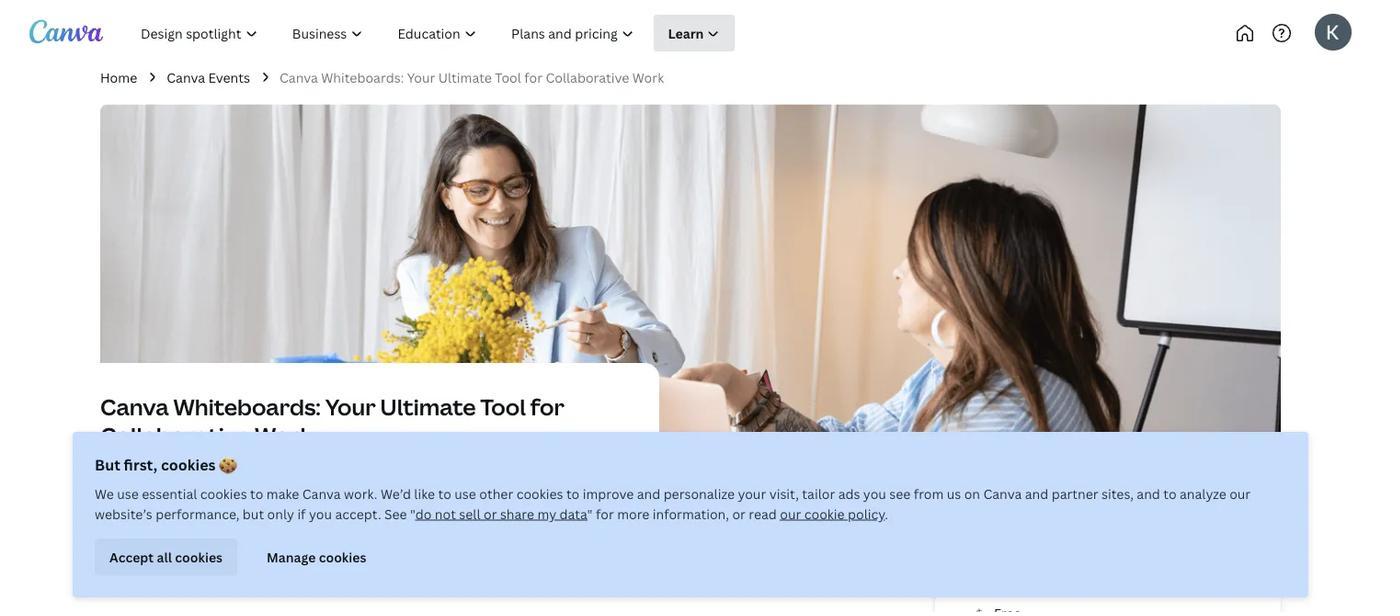 Task type: locate. For each thing, give the bounding box(es) containing it.
tool
[[495, 69, 521, 86], [480, 392, 526, 422]]

0 horizontal spatial or
[[484, 505, 497, 523]]

for inside canva whiteboards: your ultimate tool for collaborative work
[[530, 392, 565, 422]]

streamline
[[538, 525, 603, 543]]

whiteboards:
[[321, 69, 404, 86], [173, 392, 321, 422]]

to inside in this webinar, we'll explore canva whiteboards. we'll show you how to use whiteboards for brainstorming sessions, social media planning, and even designing systems.
[[528, 559, 541, 576]]

2 vertical spatial you
[[473, 559, 496, 576]]

information,
[[653, 505, 729, 523]]

project
[[607, 525, 651, 543]]

our right analyze
[[1230, 485, 1251, 503]]

canva right on
[[984, 485, 1022, 503]]

1 vertical spatial ultimate
[[380, 392, 476, 422]]

"
[[410, 505, 416, 523], [587, 505, 593, 523]]

your
[[738, 485, 766, 503]]

and inside in this webinar, we'll explore canva whiteboards. we'll show you how to use whiteboards for brainstorming sessions, social media planning, and even designing systems.
[[202, 579, 225, 597]]

0 vertical spatial your
[[407, 69, 435, 86]]

my
[[538, 505, 557, 523]]

to right how
[[528, 559, 541, 576]]

2 horizontal spatial use
[[544, 559, 566, 576]]

webinar,
[[141, 559, 193, 576]]

our inside we use essential cookies to make canva work. we'd like to use other cookies to improve and personalize your visit, tailor ads you see from us on canva and partner sites, and to analyze our website's performance, but only if you accept. see "
[[1230, 485, 1251, 503]]

in
[[100, 559, 112, 576]]

1 " from the left
[[410, 505, 416, 523]]

see
[[384, 505, 407, 523]]

ultimate
[[438, 69, 492, 86], [380, 392, 476, 422]]

your
[[407, 69, 435, 86], [325, 392, 376, 422]]

ultimate down top level navigation element at the top of page
[[438, 69, 492, 86]]

our
[[1230, 485, 1251, 503], [780, 505, 801, 523]]

1 vertical spatial you
[[309, 505, 332, 523]]

1 vertical spatial your
[[325, 392, 376, 422]]

cookie
[[805, 505, 845, 523]]

sessions,
[[764, 559, 819, 576]]

or left read on the right bottom of the page
[[733, 505, 746, 523]]

canva up designing
[[277, 559, 315, 576]]

online
[[994, 577, 1035, 594]]

1 horizontal spatial our
[[1230, 485, 1251, 503]]

personalize
[[664, 485, 735, 503]]

you right if
[[309, 505, 332, 523]]

tool down top level navigation element at the top of page
[[495, 69, 521, 86]]

whiteboards.
[[318, 559, 401, 576]]

our down visit,
[[780, 505, 801, 523]]

your up work.
[[325, 392, 376, 422]]

on
[[965, 485, 981, 503]]

no
[[122, 525, 138, 543]]

🍪
[[219, 455, 234, 475]]

top level navigation element
[[125, 15, 798, 52]]

data
[[560, 505, 587, 523]]

canva inside in this webinar, we'll explore canva whiteboards. we'll show you how to use whiteboards for brainstorming sessions, social media planning, and even designing systems.
[[277, 559, 315, 576]]

canva up if
[[302, 485, 341, 503]]

sites,
[[1102, 485, 1134, 503]]

accept all cookies button
[[95, 539, 237, 576]]

and
[[637, 485, 661, 503], [1025, 485, 1049, 503], [1137, 485, 1161, 503], [511, 525, 534, 543], [202, 579, 225, 597]]

for inside in this webinar, we'll explore canva whiteboards. we'll show you how to use whiteboards for brainstorming sessions, social media planning, and even designing systems.
[[652, 559, 670, 576]]

cookies inside button
[[319, 548, 366, 566]]

social
[[822, 559, 858, 576]]

" down improve
[[587, 505, 593, 523]]

2 horizontal spatial you
[[864, 485, 887, 503]]

0 vertical spatial our
[[1230, 485, 1251, 503]]

0 horizontal spatial whiteboards:
[[173, 392, 321, 422]]

.
[[885, 505, 888, 523]]

ultimate up like
[[380, 392, 476, 422]]

from
[[914, 485, 944, 503]]

use up website's
[[117, 485, 139, 503]]

accept all cookies
[[109, 548, 223, 566]]

canva up first,
[[100, 392, 169, 422]]

do not sell or share my data " for more information, or read our cookie policy .
[[416, 505, 888, 523]]

visit,
[[770, 485, 799, 503]]

we use essential cookies to make canva work. we'd like to use other cookies to improve and personalize your visit, tailor ads you see from us on canva and partner sites, and to analyze our website's performance, but only if you accept. see "
[[95, 485, 1251, 523]]

1 horizontal spatial collaborative
[[546, 69, 630, 86]]

canva inside canva whiteboards: your ultimate tool for collaborative work
[[100, 392, 169, 422]]

1 vertical spatial canva whiteboards: your ultimate tool for collaborative work
[[100, 392, 565, 450]]

0 vertical spatial you
[[864, 485, 887, 503]]

but
[[95, 455, 120, 475]]

not
[[435, 505, 456, 523]]

cookies up systems.
[[319, 548, 366, 566]]

cookies
[[161, 455, 216, 475], [200, 485, 247, 503], [517, 485, 563, 503], [175, 548, 223, 566], [319, 548, 366, 566]]

and down we'll
[[202, 579, 225, 597]]

cookies down 🍪
[[200, 485, 247, 503]]

home
[[100, 69, 137, 86]]

1 horizontal spatial you
[[473, 559, 496, 576]]

or right sell
[[484, 505, 497, 523]]

how
[[499, 559, 525, 576]]

you left how
[[473, 559, 496, 576]]

cookies down that
[[175, 548, 223, 566]]

this
[[115, 559, 138, 576]]

canva whiteboards: your ultimate tool for collaborative work down top level navigation element at the top of page
[[280, 69, 664, 86]]

tailor
[[802, 485, 835, 503]]

0 vertical spatial ultimate
[[438, 69, 492, 86]]

1 horizontal spatial or
[[733, 505, 746, 523]]

1 horizontal spatial whiteboards:
[[321, 69, 404, 86]]

0 horizontal spatial collaborative
[[100, 421, 250, 450]]

more
[[617, 505, 650, 523]]

for
[[524, 69, 543, 86], [530, 392, 565, 422], [596, 505, 614, 523], [652, 559, 670, 576]]

0 vertical spatial canva whiteboards: your ultimate tool for collaborative work
[[280, 69, 664, 86]]

and right sites,
[[1137, 485, 1161, 503]]

1 vertical spatial tool
[[480, 392, 526, 422]]

whiteboards
[[569, 559, 648, 576]]

use down streamline
[[544, 559, 566, 576]]

1 horizontal spatial your
[[407, 69, 435, 86]]

we'll
[[404, 559, 434, 576]]

or
[[484, 505, 497, 523], [733, 505, 746, 523]]

1 horizontal spatial "
[[587, 505, 593, 523]]

1 vertical spatial our
[[780, 505, 801, 523]]

" right see
[[410, 505, 416, 523]]

to up the but
[[250, 485, 263, 503]]

events
[[208, 69, 250, 86]]

canva
[[167, 69, 205, 86], [280, 69, 318, 86], [100, 392, 169, 422], [302, 485, 341, 503], [984, 485, 1022, 503], [277, 559, 315, 576]]

1 vertical spatial whiteboards:
[[173, 392, 321, 422]]

use
[[117, 485, 139, 503], [455, 485, 476, 503], [544, 559, 566, 576]]

use up sell
[[455, 485, 476, 503]]

tool up "other"
[[480, 392, 526, 422]]

1 horizontal spatial work
[[633, 69, 664, 86]]

our cookie policy link
[[780, 505, 885, 523]]

to
[[250, 485, 263, 503], [438, 485, 451, 503], [567, 485, 580, 503], [1164, 485, 1177, 503], [528, 559, 541, 576]]

you
[[864, 485, 887, 503], [309, 505, 332, 523], [473, 559, 496, 576]]

collaborative
[[546, 69, 630, 86], [100, 421, 250, 450]]

canva events
[[167, 69, 250, 86]]

see
[[890, 485, 911, 503]]

0 horizontal spatial your
[[325, 392, 376, 422]]

other
[[479, 485, 513, 503]]

manage cookies
[[267, 548, 366, 566]]

0 horizontal spatial "
[[410, 505, 416, 523]]

your down top level navigation element at the top of page
[[407, 69, 435, 86]]

work
[[633, 69, 664, 86], [255, 421, 312, 450]]

1 horizontal spatial use
[[455, 485, 476, 503]]

make
[[267, 485, 299, 503]]

1 vertical spatial work
[[255, 421, 312, 450]]

you up policy
[[864, 485, 887, 503]]

canva whiteboards: your ultimate tool for collaborative work up work.
[[100, 392, 565, 450]]

canva whiteboards: your ultimate tool for collaborative work
[[280, 69, 664, 86], [100, 392, 565, 450]]

partner
[[1052, 485, 1099, 503]]



Task type: vqa. For each thing, say whether or not it's contained in the screenshot.
rightmost Create
no



Task type: describe. For each thing, give the bounding box(es) containing it.
0 horizontal spatial our
[[780, 505, 801, 523]]

cookies up my
[[517, 485, 563, 503]]

that
[[183, 525, 209, 543]]

us
[[947, 485, 961, 503]]

share
[[500, 505, 534, 523]]

we'll
[[196, 559, 224, 576]]

it's
[[100, 525, 119, 543]]

manage
[[267, 548, 316, 566]]

systems.
[[324, 579, 378, 597]]

ads
[[839, 485, 860, 503]]

but
[[243, 505, 264, 523]]

your inside canva whiteboards: your ultimate tool for collaborative work
[[325, 392, 376, 422]]

and down share
[[511, 525, 534, 543]]

but first, cookies 🍪
[[95, 455, 234, 475]]

sell
[[459, 505, 481, 523]]

planning,
[[142, 579, 199, 597]]

2 or from the left
[[733, 505, 746, 523]]

designing
[[261, 579, 320, 597]]

learning,
[[454, 525, 508, 543]]

creativity,
[[333, 525, 395, 543]]

canva right events
[[280, 69, 318, 86]]

even
[[228, 579, 258, 597]]

0 vertical spatial collaborative
[[546, 69, 630, 86]]

explore
[[227, 559, 274, 576]]

0 horizontal spatial work
[[255, 421, 312, 450]]

performance,
[[156, 505, 240, 523]]

0 horizontal spatial you
[[309, 505, 332, 523]]

management.
[[655, 525, 739, 543]]

use inside in this webinar, we'll explore canva whiteboards. we'll show you how to use whiteboards for brainstorming sessions, social media planning, and even designing systems.
[[544, 559, 566, 576]]

improve
[[583, 485, 634, 503]]

brainstorming
[[673, 559, 760, 576]]

like
[[414, 485, 435, 503]]

1 or from the left
[[484, 505, 497, 523]]

secret
[[141, 525, 180, 543]]

enhance
[[398, 525, 451, 543]]

0 vertical spatial whiteboards:
[[321, 69, 404, 86]]

manage cookies button
[[252, 539, 381, 576]]

whiteboards
[[212, 525, 290, 543]]

only
[[267, 505, 294, 523]]

do
[[416, 505, 432, 523]]

2 " from the left
[[587, 505, 593, 523]]

and left partner
[[1025, 485, 1049, 503]]

canva left events
[[167, 69, 205, 86]]

work.
[[344, 485, 378, 503]]

0 horizontal spatial use
[[117, 485, 139, 503]]

0 vertical spatial tool
[[495, 69, 521, 86]]

we
[[95, 485, 114, 503]]

1 vertical spatial collaborative
[[100, 421, 250, 450]]

to left analyze
[[1164, 485, 1177, 503]]

first,
[[124, 455, 157, 475]]

to right like
[[438, 485, 451, 503]]

canva events link
[[167, 67, 250, 88]]

accept
[[109, 548, 154, 566]]

we'd
[[381, 485, 411, 503]]

cookies up essential
[[161, 455, 216, 475]]

and up 'do not sell or share my data " for more information, or read our cookie policy .'
[[637, 485, 661, 503]]

show
[[437, 559, 470, 576]]

you inside in this webinar, we'll explore canva whiteboards. we'll show you how to use whiteboards for brainstorming sessions, social media planning, and even designing systems.
[[473, 559, 496, 576]]

media
[[100, 579, 138, 597]]

cookies inside button
[[175, 548, 223, 566]]

home link
[[100, 67, 137, 88]]

it's no secret that whiteboards foster creativity, enhance learning, and streamline project management.
[[100, 525, 739, 543]]

foster
[[293, 525, 330, 543]]

policy
[[848, 505, 885, 523]]

all
[[157, 548, 172, 566]]

to up data on the left bottom of the page
[[567, 485, 580, 503]]

website's
[[95, 505, 152, 523]]

0 vertical spatial work
[[633, 69, 664, 86]]

essential
[[142, 485, 197, 503]]

do not sell or share my data link
[[416, 505, 587, 523]]

" inside we use essential cookies to make canva work. we'd like to use other cookies to improve and personalize your visit, tailor ads you see from us on canva and partner sites, and to analyze our website's performance, but only if you accept. see "
[[410, 505, 416, 523]]

if
[[297, 505, 306, 523]]

read
[[749, 505, 777, 523]]

analyze
[[1180, 485, 1227, 503]]

accept.
[[335, 505, 381, 523]]

in this webinar, we'll explore canva whiteboards. we'll show you how to use whiteboards for brainstorming sessions, social media planning, and even designing systems.
[[100, 559, 858, 597]]



